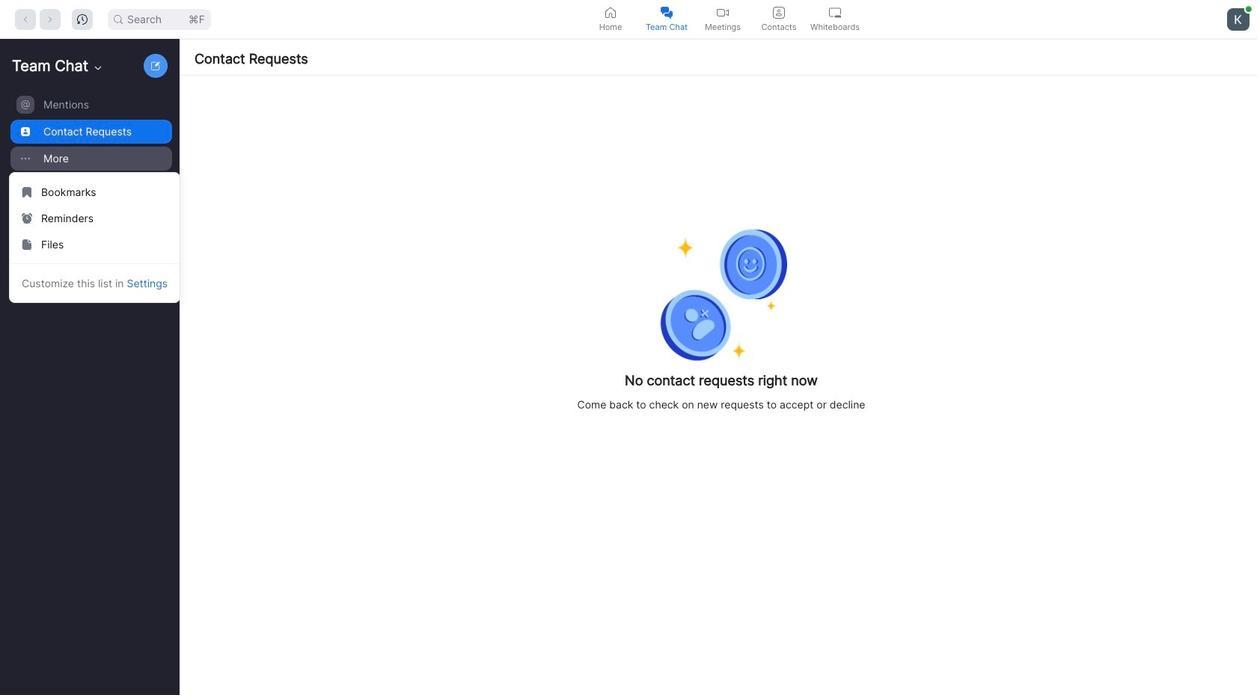 Task type: locate. For each thing, give the bounding box(es) containing it.
menu
[[9, 172, 180, 303]]

file image
[[22, 239, 32, 250], [22, 239, 32, 250]]



Task type: describe. For each thing, give the bounding box(es) containing it.
bookmark image
[[22, 187, 32, 197]]

alarm off image
[[22, 213, 32, 224]]

alarm off image
[[22, 213, 32, 224]]

bookmark image
[[22, 187, 32, 197]]



Task type: vqa. For each thing, say whether or not it's contained in the screenshot.
File image
yes



